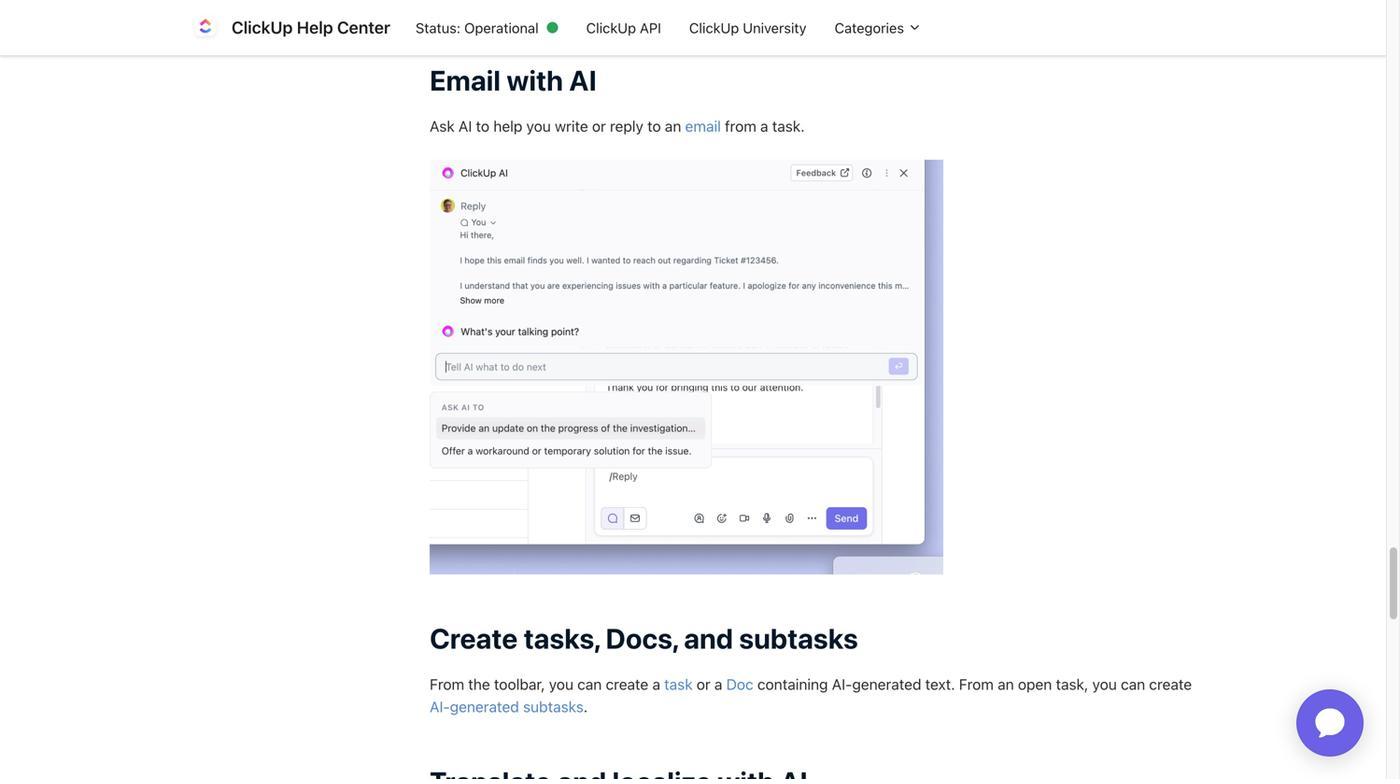Task type: describe. For each thing, give the bounding box(es) containing it.
an inside "from the toolbar, you can create a task or a doc containing ai-generated text. from an open task, you can create ai-generated subtasks ."
[[998, 675, 1015, 693]]

or inside "from the toolbar, you can create a task or a doc containing ai-generated text. from an open task, you can create ai-generated subtasks ."
[[697, 675, 711, 693]]

clickup for clickup help center
[[232, 17, 293, 37]]

1 can from the left
[[578, 675, 602, 693]]

1 horizontal spatial a
[[715, 675, 723, 693]]

you right toolbar,
[[549, 675, 574, 693]]

reply
[[610, 117, 644, 135]]

write
[[555, 117, 588, 135]]

categories
[[835, 19, 908, 36]]

status:
[[416, 19, 461, 36]]

email link
[[685, 117, 721, 135]]

clickup help center
[[232, 17, 391, 37]]

1 from from the left
[[430, 675, 465, 693]]

1 horizontal spatial subtasks
[[739, 622, 859, 655]]

from
[[725, 117, 757, 135]]

1 horizontal spatial ai-
[[832, 675, 853, 693]]

toolbar,
[[494, 675, 545, 693]]

doc
[[727, 675, 754, 693]]

0 vertical spatial an
[[665, 117, 682, 135]]

ai-generated subtasks link
[[430, 698, 584, 716]]

and
[[684, 622, 734, 655]]

categories button
[[821, 10, 936, 45]]

.
[[584, 698, 588, 716]]

0 vertical spatial ai
[[569, 64, 597, 97]]

text.
[[926, 675, 956, 693]]

0 vertical spatial or
[[592, 117, 606, 135]]

open
[[1018, 675, 1052, 693]]

university
[[743, 19, 807, 36]]

doc link
[[727, 675, 754, 693]]

email with ai
[[430, 64, 597, 97]]

clickup for clickup api
[[587, 19, 636, 36]]



Task type: locate. For each thing, give the bounding box(es) containing it.
ai right ask
[[459, 117, 472, 135]]

to
[[476, 117, 490, 135], [648, 117, 661, 135]]

0 horizontal spatial can
[[578, 675, 602, 693]]

ask ai to help you write or reply to an email from a task.
[[430, 117, 809, 135]]

a right from
[[761, 117, 769, 135]]

2 horizontal spatial clickup
[[690, 19, 739, 36]]

0 horizontal spatial or
[[592, 117, 606, 135]]

1 horizontal spatial generated
[[853, 675, 922, 693]]

generated down the
[[450, 698, 519, 716]]

an
[[665, 117, 682, 135], [998, 675, 1015, 693]]

1 horizontal spatial can
[[1121, 675, 1146, 693]]

ai up write
[[569, 64, 597, 97]]

clickup help center link
[[191, 13, 402, 43]]

clickup university
[[690, 19, 807, 36]]

0 horizontal spatial an
[[665, 117, 682, 135]]

1 vertical spatial an
[[998, 675, 1015, 693]]

0 horizontal spatial ai
[[459, 117, 472, 135]]

you right task,
[[1093, 675, 1117, 693]]

0 horizontal spatial to
[[476, 117, 490, 135]]

api
[[640, 19, 662, 36]]

1 horizontal spatial from
[[960, 675, 994, 693]]

from right text.
[[960, 675, 994, 693]]

create tasks, docs, and subtasks
[[430, 622, 859, 655]]

from left the
[[430, 675, 465, 693]]

can up .
[[578, 675, 602, 693]]

docs,
[[606, 622, 678, 655]]

center
[[337, 17, 391, 37]]

or right write
[[592, 117, 606, 135]]

1 horizontal spatial to
[[648, 117, 661, 135]]

help
[[494, 117, 523, 135]]

clickup inside 'link'
[[587, 19, 636, 36]]

0 horizontal spatial generated
[[450, 698, 519, 716]]

1 horizontal spatial or
[[697, 675, 711, 693]]

0 horizontal spatial subtasks
[[523, 698, 584, 716]]

1 vertical spatial ai-
[[430, 698, 450, 716]]

2 horizontal spatial a
[[761, 117, 769, 135]]

tasks,
[[524, 622, 600, 655]]

a
[[761, 117, 769, 135], [653, 675, 661, 693], [715, 675, 723, 693]]

with
[[507, 64, 564, 97]]

can
[[578, 675, 602, 693], [1121, 675, 1146, 693]]

you
[[527, 117, 551, 135], [549, 675, 574, 693], [1093, 675, 1117, 693]]

clickup help help center home page image
[[191, 13, 221, 43]]

1 horizontal spatial an
[[998, 675, 1015, 693]]

ask
[[430, 117, 455, 135]]

clickup for clickup university
[[690, 19, 739, 36]]

a left doc
[[715, 675, 723, 693]]

from the toolbar, you can create a task or a doc containing ai-generated text. from an open task, you can create ai-generated subtasks .
[[430, 675, 1192, 716]]

1 vertical spatial generated
[[450, 698, 519, 716]]

can right task,
[[1121, 675, 1146, 693]]

email
[[685, 117, 721, 135]]

you right help
[[527, 117, 551, 135]]

help
[[297, 17, 333, 37]]

or
[[592, 117, 606, 135], [697, 675, 711, 693]]

clickup api link
[[572, 10, 676, 45]]

2 to from the left
[[648, 117, 661, 135]]

1 horizontal spatial ai
[[569, 64, 597, 97]]

status: operational
[[416, 19, 539, 36]]

0 horizontal spatial create
[[606, 675, 649, 693]]

task
[[665, 675, 693, 693]]

clickup api
[[587, 19, 662, 36]]

create
[[606, 675, 649, 693], [1150, 675, 1192, 693]]

task link
[[665, 675, 693, 693]]

subtasks down toolbar,
[[523, 698, 584, 716]]

clickup left 'api'
[[587, 19, 636, 36]]

1 vertical spatial subtasks
[[523, 698, 584, 716]]

emailwithcuaireply.png image
[[430, 160, 944, 575]]

generated
[[853, 675, 922, 693], [450, 698, 519, 716]]

ai
[[569, 64, 597, 97], [459, 117, 472, 135]]

1 to from the left
[[476, 117, 490, 135]]

0 horizontal spatial from
[[430, 675, 465, 693]]

0 horizontal spatial a
[[653, 675, 661, 693]]

a left task
[[653, 675, 661, 693]]

the
[[468, 675, 490, 693]]

from
[[430, 675, 465, 693], [960, 675, 994, 693]]

task.
[[773, 117, 805, 135]]

1 horizontal spatial create
[[1150, 675, 1192, 693]]

ai- right containing
[[832, 675, 853, 693]]

ai-
[[832, 675, 853, 693], [430, 698, 450, 716]]

0 vertical spatial ai-
[[832, 675, 853, 693]]

or right task
[[697, 675, 711, 693]]

0 horizontal spatial clickup
[[232, 17, 293, 37]]

application
[[1275, 667, 1387, 779]]

generated left text.
[[853, 675, 922, 693]]

task,
[[1056, 675, 1089, 693]]

email
[[430, 64, 501, 97]]

ai- down create
[[430, 698, 450, 716]]

clickup left university
[[690, 19, 739, 36]]

2 from from the left
[[960, 675, 994, 693]]

create
[[430, 622, 518, 655]]

containing
[[758, 675, 828, 693]]

1 horizontal spatial clickup
[[587, 19, 636, 36]]

an left email "link"
[[665, 117, 682, 135]]

1 create from the left
[[606, 675, 649, 693]]

subtasks up containing
[[739, 622, 859, 655]]

1 vertical spatial ai
[[459, 117, 472, 135]]

to right 'reply'
[[648, 117, 661, 135]]

clickup left the 'help'
[[232, 17, 293, 37]]

2 can from the left
[[1121, 675, 1146, 693]]

subtasks inside "from the toolbar, you can create a task or a doc containing ai-generated text. from an open task, you can create ai-generated subtasks ."
[[523, 698, 584, 716]]

0 horizontal spatial ai-
[[430, 698, 450, 716]]

operational
[[465, 19, 539, 36]]

to left help
[[476, 117, 490, 135]]

2 create from the left
[[1150, 675, 1192, 693]]

clickup
[[232, 17, 293, 37], [587, 19, 636, 36], [690, 19, 739, 36]]

0 vertical spatial generated
[[853, 675, 922, 693]]

clickup university link
[[676, 10, 821, 45]]

subtasks
[[739, 622, 859, 655], [523, 698, 584, 716]]

an left the open
[[998, 675, 1015, 693]]

1 vertical spatial or
[[697, 675, 711, 693]]

0 vertical spatial subtasks
[[739, 622, 859, 655]]



Task type: vqa. For each thing, say whether or not it's contained in the screenshot.
the rightmost "From"
yes



